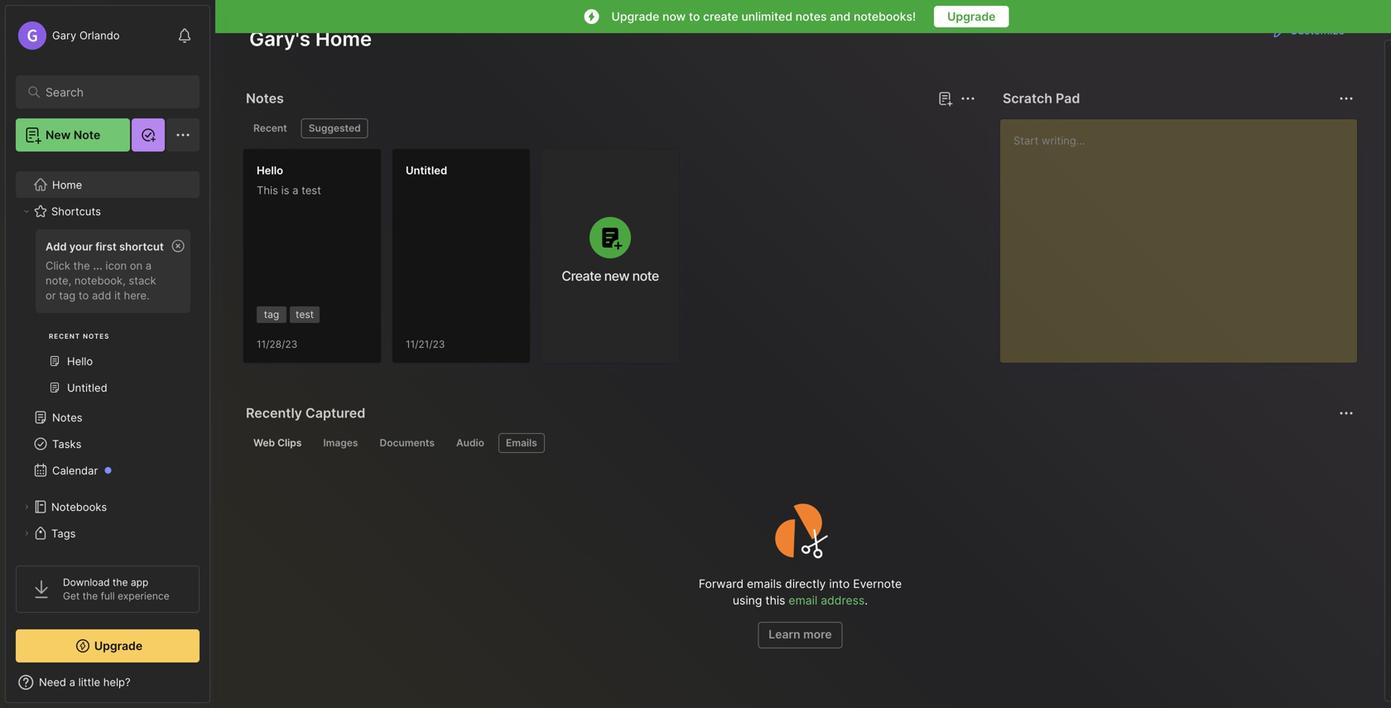 Task type: vqa. For each thing, say whether or not it's contained in the screenshot.
the corresponding to Click
yes



Task type: locate. For each thing, give the bounding box(es) containing it.
create
[[703, 10, 738, 24]]

click to collapse image
[[209, 677, 222, 697]]

1 horizontal spatial recent
[[253, 122, 287, 134]]

1 horizontal spatial notes
[[83, 332, 110, 340]]

or
[[46, 289, 56, 302]]

emails
[[747, 577, 782, 591]]

web
[[253, 437, 275, 449]]

download
[[63, 576, 110, 588]]

0 vertical spatial to
[[689, 10, 700, 24]]

app
[[131, 576, 148, 588]]

1 vertical spatial home
[[52, 178, 82, 191]]

here.
[[124, 289, 150, 302]]

gary's home
[[249, 26, 372, 51]]

1 vertical spatial tag
[[264, 308, 279, 320]]

1 tab list from the top
[[246, 118, 973, 138]]

recent inside group
[[49, 332, 80, 340]]

hello
[[257, 164, 283, 177]]

a right "is"
[[292, 184, 298, 197]]

notes up 'recent' tab
[[246, 90, 284, 106]]

0 horizontal spatial recent
[[49, 332, 80, 340]]

tag
[[59, 289, 76, 302], [264, 308, 279, 320]]

the left the ...
[[73, 259, 90, 272]]

2 tab list from the top
[[246, 433, 1351, 453]]

test right "is"
[[301, 184, 321, 197]]

tag up the "11/28/23"
[[264, 308, 279, 320]]

a
[[292, 184, 298, 197], [146, 259, 152, 272], [69, 676, 75, 689]]

recent down or
[[49, 332, 80, 340]]

group
[[16, 224, 199, 411]]

1 vertical spatial a
[[146, 259, 152, 272]]

to right now
[[689, 10, 700, 24]]

main element
[[0, 0, 215, 708]]

add
[[46, 240, 67, 253]]

customize
[[1290, 24, 1345, 37]]

recent for recent notes
[[49, 332, 80, 340]]

create
[[562, 268, 601, 284]]

upgrade for upgrade button
[[947, 10, 996, 24]]

get
[[63, 590, 80, 602]]

note,
[[46, 274, 71, 287]]

tags
[[51, 527, 76, 540]]

1 vertical spatial test
[[296, 308, 314, 320]]

home right gary's
[[315, 26, 372, 51]]

1 vertical spatial tab list
[[246, 433, 1351, 453]]

test
[[301, 184, 321, 197], [296, 308, 314, 320]]

more actions image
[[1337, 89, 1356, 108]]

1 horizontal spatial more actions image
[[1337, 403, 1356, 423]]

recent for recent
[[253, 122, 287, 134]]

now
[[663, 10, 686, 24]]

11/21/23
[[406, 338, 445, 350]]

recent down notes button
[[253, 122, 287, 134]]

to left add
[[79, 289, 89, 302]]

the up full on the bottom left of the page
[[113, 576, 128, 588]]

note
[[632, 268, 659, 284]]

tree
[[6, 161, 210, 609]]

0 vertical spatial the
[[73, 259, 90, 272]]

recent inside tab
[[253, 122, 287, 134]]

notes
[[246, 90, 284, 106], [83, 332, 110, 340], [52, 411, 82, 424]]

recent
[[253, 122, 287, 134], [49, 332, 80, 340]]

into
[[829, 577, 850, 591]]

the for click
[[73, 259, 90, 272]]

need
[[39, 676, 66, 689]]

0 horizontal spatial a
[[69, 676, 75, 689]]

the
[[73, 259, 90, 272], [113, 576, 128, 588], [83, 590, 98, 602]]

tab list
[[246, 118, 973, 138], [246, 433, 1351, 453]]

recently
[[246, 405, 302, 421]]

1 vertical spatial recent
[[49, 332, 80, 340]]

tab list for recently captured
[[246, 433, 1351, 453]]

untitled
[[406, 164, 447, 177]]

notes button
[[243, 85, 287, 112]]

web clips
[[253, 437, 302, 449]]

new
[[604, 268, 629, 284]]

emails
[[506, 437, 537, 449]]

tag inside the icon on a note, notebook, stack or tag to add it here.
[[59, 289, 76, 302]]

2 vertical spatial a
[[69, 676, 75, 689]]

0 vertical spatial recent
[[253, 122, 287, 134]]

recent notes
[[49, 332, 110, 340]]

pad
[[1056, 90, 1080, 106]]

a inside hello this is a test
[[292, 184, 298, 197]]

home up shortcuts
[[52, 178, 82, 191]]

a right on
[[146, 259, 152, 272]]

the down download
[[83, 590, 98, 602]]

notes up 'tasks' on the left of page
[[52, 411, 82, 424]]

new note
[[46, 128, 100, 142]]

0 vertical spatial a
[[292, 184, 298, 197]]

2 vertical spatial notes
[[52, 411, 82, 424]]

tag right or
[[59, 289, 76, 302]]

to
[[689, 10, 700, 24], [79, 289, 89, 302]]

images tab
[[316, 433, 366, 453]]

1 horizontal spatial tag
[[264, 308, 279, 320]]

1 horizontal spatial to
[[689, 10, 700, 24]]

create new note
[[562, 268, 659, 284]]

notes down add
[[83, 332, 110, 340]]

suggested tab
[[301, 118, 368, 138]]

1 vertical spatial more actions image
[[1337, 403, 1356, 423]]

email address button
[[789, 593, 865, 607]]

scratch
[[1003, 90, 1053, 106]]

None search field
[[46, 82, 178, 102]]

test up the "11/28/23"
[[296, 308, 314, 320]]

help?
[[103, 676, 130, 689]]

0 vertical spatial tag
[[59, 289, 76, 302]]

a left 'little'
[[69, 676, 75, 689]]

0 vertical spatial tab list
[[246, 118, 973, 138]]

0 vertical spatial test
[[301, 184, 321, 197]]

tasks
[[52, 437, 81, 450]]

1 vertical spatial the
[[113, 576, 128, 588]]

tab list containing web clips
[[246, 433, 1351, 453]]

home
[[315, 26, 372, 51], [52, 178, 82, 191]]

Search text field
[[46, 84, 178, 100]]

shortcut
[[119, 240, 164, 253]]

1 vertical spatial to
[[79, 289, 89, 302]]

upgrade
[[612, 10, 659, 24], [947, 10, 996, 24], [94, 639, 143, 653]]

scratch pad button
[[999, 85, 1084, 112]]

your
[[69, 240, 93, 253]]

More actions field
[[956, 87, 980, 110], [1335, 87, 1358, 110], [1335, 402, 1358, 425]]

a inside field
[[69, 676, 75, 689]]

suggested
[[309, 122, 361, 134]]

2 horizontal spatial notes
[[246, 90, 284, 106]]

gary
[[52, 29, 76, 42]]

tasks button
[[16, 431, 199, 457]]

1 horizontal spatial a
[[146, 259, 152, 272]]

home inside main element
[[52, 178, 82, 191]]

email address .
[[789, 593, 868, 607]]

add your first shortcut
[[46, 240, 164, 253]]

shortcuts button
[[16, 198, 199, 224]]

tree containing home
[[6, 161, 210, 609]]

0 horizontal spatial tag
[[59, 289, 76, 302]]

2 horizontal spatial a
[[292, 184, 298, 197]]

need a little help?
[[39, 676, 130, 689]]

0 horizontal spatial upgrade
[[94, 639, 143, 653]]

it
[[114, 289, 121, 302]]

little
[[78, 676, 100, 689]]

the inside group
[[73, 259, 90, 272]]

upgrade inside button
[[947, 10, 996, 24]]

0 vertical spatial more actions image
[[958, 89, 978, 108]]

click the ...
[[46, 259, 102, 272]]

note
[[74, 128, 100, 142]]

upgrade now to create unlimited notes and notebooks!
[[612, 10, 916, 24]]

documents
[[380, 437, 435, 449]]

more actions image
[[958, 89, 978, 108], [1337, 403, 1356, 423]]

1 vertical spatial notes
[[83, 332, 110, 340]]

documents tab
[[372, 433, 442, 453]]

0 vertical spatial home
[[315, 26, 372, 51]]

group containing add your first shortcut
[[16, 224, 199, 411]]

2 horizontal spatial upgrade
[[947, 10, 996, 24]]

0 horizontal spatial notes
[[52, 411, 82, 424]]

1 horizontal spatial upgrade
[[612, 10, 659, 24]]

web clips tab
[[246, 433, 309, 453]]

tag inside create new note "row group"
[[264, 308, 279, 320]]

this
[[765, 593, 785, 607]]

more actions image inside field
[[1337, 403, 1356, 423]]

0 vertical spatial notes
[[246, 90, 284, 106]]

group inside main element
[[16, 224, 199, 411]]

0 horizontal spatial home
[[52, 178, 82, 191]]

WHAT'S NEW field
[[6, 669, 210, 696]]

orlando
[[79, 29, 120, 42]]

tab list containing recent
[[246, 118, 973, 138]]

to inside the icon on a note, notebook, stack or tag to add it here.
[[79, 289, 89, 302]]

0 horizontal spatial to
[[79, 289, 89, 302]]



Task type: describe. For each thing, give the bounding box(es) containing it.
full
[[101, 590, 115, 602]]

gary orlando
[[52, 29, 120, 42]]

calendar
[[52, 464, 98, 477]]

notes link
[[16, 404, 199, 431]]

directly
[[785, 577, 826, 591]]

add
[[92, 289, 111, 302]]

stack
[[129, 274, 156, 287]]

captured
[[305, 405, 365, 421]]

tags button
[[16, 520, 199, 547]]

icon
[[105, 259, 127, 272]]

upgrade button
[[934, 6, 1009, 27]]

hello this is a test
[[257, 164, 321, 197]]

home link
[[16, 171, 200, 198]]

.
[[865, 593, 868, 607]]

tree inside main element
[[6, 161, 210, 609]]

email
[[789, 593, 818, 607]]

this
[[257, 184, 278, 197]]

learn more button
[[758, 622, 843, 648]]

audio tab
[[449, 433, 492, 453]]

create new note button
[[541, 148, 680, 364]]

first
[[95, 240, 117, 253]]

experience
[[118, 590, 169, 602]]

unlimited
[[742, 10, 793, 24]]

forward
[[699, 577, 744, 591]]

create new note row group
[[243, 148, 690, 373]]

shortcuts
[[51, 205, 101, 218]]

address
[[821, 593, 865, 607]]

notes inside group
[[83, 332, 110, 340]]

new
[[46, 128, 71, 142]]

11/28/23
[[257, 338, 298, 350]]

notes inside button
[[246, 90, 284, 106]]

click
[[46, 259, 70, 272]]

icon on a note, notebook, stack or tag to add it here.
[[46, 259, 156, 302]]

clips
[[277, 437, 302, 449]]

...
[[93, 259, 102, 272]]

upgrade for upgrade now to create unlimited notes and notebooks!
[[612, 10, 659, 24]]

a inside the icon on a note, notebook, stack or tag to add it here.
[[146, 259, 152, 272]]

test inside hello this is a test
[[301, 184, 321, 197]]

emails tab
[[498, 433, 545, 453]]

notebook,
[[74, 274, 126, 287]]

upgrade inside popup button
[[94, 639, 143, 653]]

images
[[323, 437, 358, 449]]

and
[[830, 10, 851, 24]]

evernote
[[853, 577, 902, 591]]

using
[[733, 593, 762, 607]]

is
[[281, 184, 289, 197]]

learn
[[769, 627, 800, 641]]

recent tab
[[246, 118, 295, 138]]

Account field
[[16, 19, 120, 52]]

the for download
[[113, 576, 128, 588]]

upgrade button
[[16, 629, 200, 662]]

recently captured
[[246, 405, 365, 421]]

tab list for notes
[[246, 118, 973, 138]]

download the app get the full experience
[[63, 576, 169, 602]]

more actions field for recently captured
[[1335, 402, 1358, 425]]

1 horizontal spatial home
[[315, 26, 372, 51]]

calendar button
[[16, 457, 199, 484]]

0 horizontal spatial more actions image
[[958, 89, 978, 108]]

audio
[[456, 437, 484, 449]]

customize button
[[1265, 17, 1351, 44]]

forward emails directly into evernote using this
[[699, 577, 902, 607]]

2 vertical spatial the
[[83, 590, 98, 602]]

more actions field for scratch pad
[[1335, 87, 1358, 110]]

Start writing… text field
[[1014, 119, 1356, 349]]

none search field inside main element
[[46, 82, 178, 102]]

expand tags image
[[22, 528, 31, 538]]

gary's
[[249, 26, 310, 51]]

notebooks link
[[16, 494, 199, 520]]

expand notebooks image
[[22, 502, 31, 512]]

notebooks!
[[854, 10, 916, 24]]

notebooks
[[51, 500, 107, 513]]

scratch pad
[[1003, 90, 1080, 106]]

learn more
[[769, 627, 832, 641]]

on
[[130, 259, 143, 272]]

more
[[803, 627, 832, 641]]

notes
[[796, 10, 827, 24]]

recently captured button
[[243, 400, 369, 426]]



